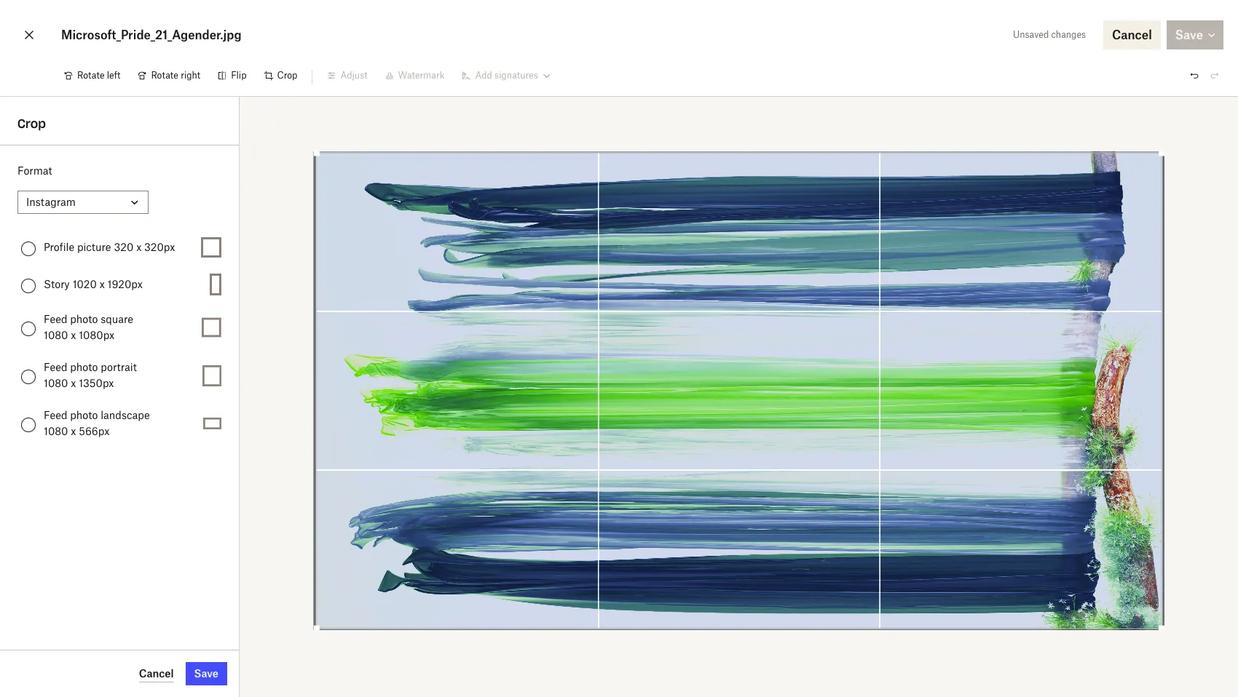 Task type: locate. For each thing, give the bounding box(es) containing it.
1080 inside 'feed photo portrait 1080 x 1350px'
[[44, 377, 68, 390]]

1 1080 from the top
[[44, 329, 68, 342]]

crop
[[277, 70, 297, 81], [17, 117, 46, 131]]

1 vertical spatial cancel
[[139, 667, 174, 680]]

1 horizontal spatial cancel
[[1112, 28, 1152, 42]]

crop right flip
[[277, 70, 297, 81]]

3 1080 from the top
[[44, 425, 68, 438]]

0 vertical spatial crop
[[277, 70, 297, 81]]

x left "566px"
[[71, 425, 76, 438]]

feed down feed photo square 1080 x 1080px
[[44, 361, 67, 374]]

1 vertical spatial 1080
[[44, 377, 68, 390]]

0 vertical spatial 1080
[[44, 329, 68, 342]]

1020
[[73, 278, 97, 291]]

0 horizontal spatial cancel
[[139, 667, 174, 680]]

1080 left 1080px
[[44, 329, 68, 342]]

2 rotate from the left
[[151, 70, 178, 81]]

1080 inside feed photo landscape 1080 x 566px
[[44, 425, 68, 438]]

photo inside feed photo square 1080 x 1080px
[[70, 313, 98, 326]]

3 feed from the top
[[44, 409, 67, 422]]

flip button
[[209, 64, 255, 87]]

1080 left 1350px
[[44, 377, 68, 390]]

0 vertical spatial cancel button
[[1103, 20, 1161, 50]]

instagram
[[26, 196, 76, 208]]

feed down the story
[[44, 313, 67, 326]]

cancel for rightmost cancel button
[[1112, 28, 1152, 42]]

1 rotate from the left
[[77, 70, 105, 81]]

save
[[194, 668, 218, 680]]

feed inside 'feed photo portrait 1080 x 1350px'
[[44, 361, 67, 374]]

x inside feed photo landscape 1080 x 566px
[[71, 425, 76, 438]]

x for portrait
[[71, 377, 76, 390]]

story 1020 x 1920px
[[44, 278, 143, 291]]

cancel button left save button
[[139, 666, 174, 683]]

1080 inside feed photo square 1080 x 1080px
[[44, 329, 68, 342]]

0 horizontal spatial rotate
[[77, 70, 105, 81]]

1 vertical spatial photo
[[70, 361, 98, 374]]

1920px
[[107, 278, 143, 291]]

rotate left left
[[77, 70, 105, 81]]

1080px
[[79, 329, 114, 342]]

close image
[[20, 23, 38, 47]]

cancel inside button
[[1112, 28, 1152, 42]]

cancel right the 'changes'
[[1112, 28, 1152, 42]]

cancel button
[[1103, 20, 1161, 50], [139, 666, 174, 683]]

rotate left right
[[151, 70, 178, 81]]

landscape
[[101, 409, 150, 422]]

rotate
[[77, 70, 105, 81], [151, 70, 178, 81]]

1 horizontal spatial crop
[[277, 70, 297, 81]]

feed inside feed photo landscape 1080 x 566px
[[44, 409, 67, 422]]

2 1080 from the top
[[44, 377, 68, 390]]

photo up 1350px
[[70, 361, 98, 374]]

0 vertical spatial feed
[[44, 313, 67, 326]]

0 vertical spatial photo
[[70, 313, 98, 326]]

right
[[181, 70, 200, 81]]

format
[[17, 165, 52, 177]]

2 photo from the top
[[70, 361, 98, 374]]

x for square
[[71, 329, 76, 342]]

photo inside 'feed photo portrait 1080 x 1350px'
[[70, 361, 98, 374]]

2 vertical spatial 1080
[[44, 425, 68, 438]]

feed inside feed photo square 1080 x 1080px
[[44, 313, 67, 326]]

None radio
[[21, 241, 36, 256], [21, 279, 36, 293], [21, 241, 36, 256], [21, 279, 36, 293]]

photo
[[70, 313, 98, 326], [70, 361, 98, 374], [70, 409, 98, 422]]

1 vertical spatial crop
[[17, 117, 46, 131]]

x inside feed photo square 1080 x 1080px
[[71, 329, 76, 342]]

photo up 1080px
[[70, 313, 98, 326]]

crop up format
[[17, 117, 46, 131]]

2 vertical spatial feed
[[44, 409, 67, 422]]

None radio
[[21, 322, 36, 336], [21, 370, 36, 384], [21, 418, 36, 432], [21, 322, 36, 336], [21, 370, 36, 384], [21, 418, 36, 432]]

crop inside button
[[277, 70, 297, 81]]

1 feed from the top
[[44, 313, 67, 326]]

feed
[[44, 313, 67, 326], [44, 361, 67, 374], [44, 409, 67, 422]]

changes
[[1051, 29, 1086, 40]]

0 vertical spatial cancel
[[1112, 28, 1152, 42]]

rotate left button
[[55, 64, 129, 87]]

cancel button right the 'changes'
[[1103, 20, 1161, 50]]

feed photo portrait 1080 x 1350px
[[44, 361, 137, 390]]

2 feed from the top
[[44, 361, 67, 374]]

cancel
[[1112, 28, 1152, 42], [139, 667, 174, 680]]

1080
[[44, 329, 68, 342], [44, 377, 68, 390], [44, 425, 68, 438]]

x
[[136, 241, 141, 253], [100, 278, 105, 291], [71, 329, 76, 342], [71, 377, 76, 390], [71, 425, 76, 438]]

1 photo from the top
[[70, 313, 98, 326]]

566px
[[79, 425, 109, 438]]

3 photo from the top
[[70, 409, 98, 422]]

2 vertical spatial photo
[[70, 409, 98, 422]]

None field
[[0, 0, 112, 16]]

feed down 'feed photo portrait 1080 x 1350px'
[[44, 409, 67, 422]]

photo for 1080px
[[70, 313, 98, 326]]

left
[[107, 70, 120, 81]]

1080 left "566px"
[[44, 425, 68, 438]]

photo up "566px"
[[70, 409, 98, 422]]

x left 1080px
[[71, 329, 76, 342]]

microsoft_pride_21_agender.jpg
[[61, 28, 242, 42]]

1 vertical spatial feed
[[44, 361, 67, 374]]

x inside 'feed photo portrait 1080 x 1350px'
[[71, 377, 76, 390]]

x left 1350px
[[71, 377, 76, 390]]

photo inside feed photo landscape 1080 x 566px
[[70, 409, 98, 422]]

1 vertical spatial cancel button
[[139, 666, 174, 683]]

1 horizontal spatial rotate
[[151, 70, 178, 81]]

rotate for rotate right
[[151, 70, 178, 81]]

cancel left save
[[139, 667, 174, 680]]

profile picture 320 x 320px
[[44, 241, 175, 253]]



Task type: describe. For each thing, give the bounding box(es) containing it.
0 horizontal spatial cancel button
[[139, 666, 174, 683]]

1080 for feed photo portrait 1080 x 1350px
[[44, 377, 68, 390]]

rotate left
[[77, 70, 120, 81]]

Format button
[[17, 191, 149, 214]]

save button
[[185, 663, 227, 686]]

0 horizontal spatial crop
[[17, 117, 46, 131]]

profile
[[44, 241, 74, 253]]

unsaved changes
[[1013, 29, 1086, 40]]

320px
[[144, 241, 175, 253]]

x for landscape
[[71, 425, 76, 438]]

x right 1020 in the top of the page
[[100, 278, 105, 291]]

photo for 1350px
[[70, 361, 98, 374]]

1080 for feed photo square 1080 x 1080px
[[44, 329, 68, 342]]

photo for 566px
[[70, 409, 98, 422]]

feed photo landscape 1080 x 566px
[[44, 409, 150, 438]]

portrait
[[101, 361, 137, 374]]

square
[[101, 313, 133, 326]]

picture
[[77, 241, 111, 253]]

rotate right
[[151, 70, 200, 81]]

x right '320'
[[136, 241, 141, 253]]

feed photo square 1080 x 1080px
[[44, 313, 133, 342]]

1080 for feed photo landscape 1080 x 566px
[[44, 425, 68, 438]]

feed for feed photo portrait 1080 x 1350px
[[44, 361, 67, 374]]

1 horizontal spatial cancel button
[[1103, 20, 1161, 50]]

rotate right button
[[129, 64, 209, 87]]

320
[[114, 241, 134, 253]]

unsaved
[[1013, 29, 1049, 40]]

feed for feed photo square 1080 x 1080px
[[44, 313, 67, 326]]

rotate for rotate left
[[77, 70, 105, 81]]

story
[[44, 278, 70, 291]]

feed for feed photo landscape 1080 x 566px
[[44, 409, 67, 422]]

crop button
[[255, 64, 306, 87]]

1350px
[[79, 377, 114, 390]]

flip
[[231, 70, 247, 81]]

cancel for the leftmost cancel button
[[139, 667, 174, 680]]



Task type: vqa. For each thing, say whether or not it's contained in the screenshot.


